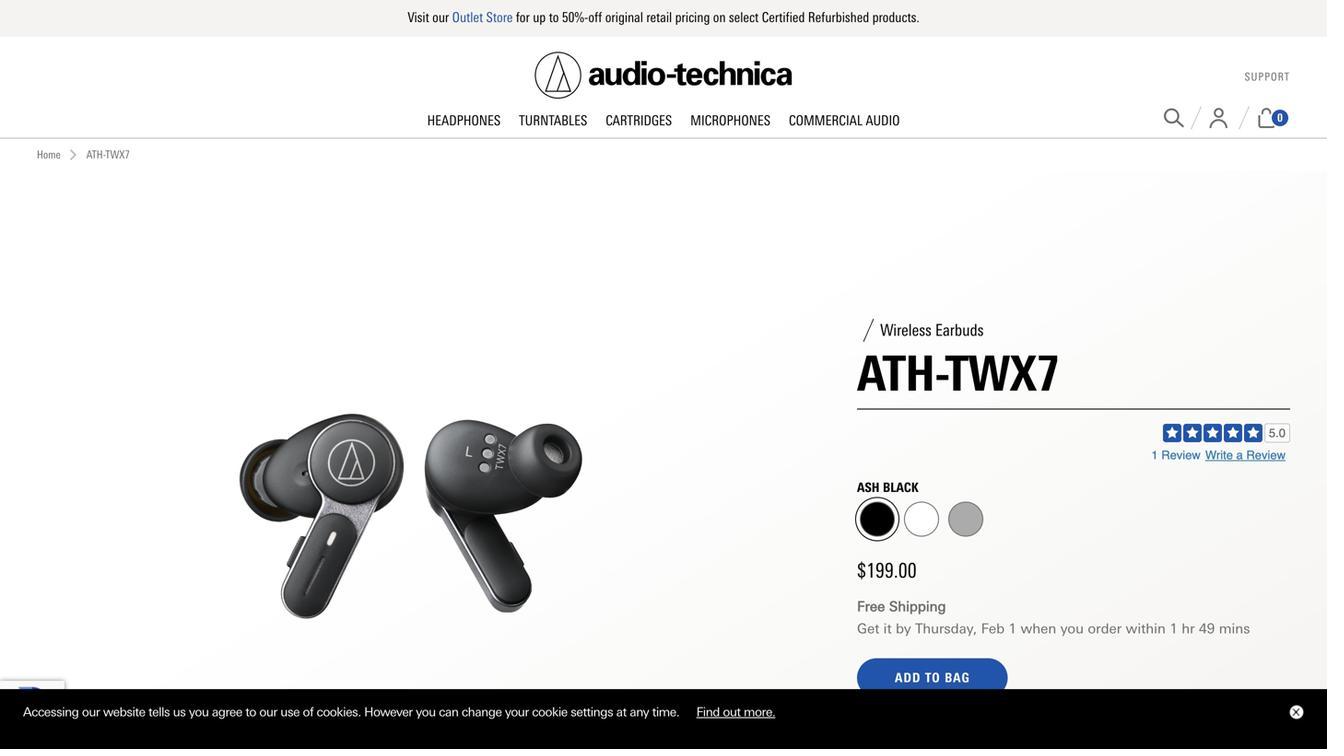 Task type: describe. For each thing, give the bounding box(es) containing it.
mins
[[1219, 621, 1251, 637]]

time.
[[652, 705, 680, 720]]

agree
[[212, 705, 242, 720]]

1 horizontal spatial ath-
[[857, 344, 948, 403]]

turntables link
[[510, 112, 597, 130]]

free shipping get it by thursday, feb 1 when you order within 1 hr 49 mins
[[857, 599, 1251, 637]]

headphones link
[[418, 112, 510, 130]]

support link
[[1245, 71, 1291, 83]]

1 divider line image from the left
[[1191, 106, 1202, 130]]

of
[[303, 705, 313, 720]]

it
[[884, 621, 892, 637]]

can
[[439, 705, 459, 720]]

1 review link
[[1152, 449, 1201, 462]]

tells
[[148, 705, 170, 720]]

certified
[[762, 9, 805, 26]]

store
[[486, 9, 513, 26]]

0 horizontal spatial you
[[189, 705, 209, 720]]

write
[[1206, 449, 1233, 462]]

2 horizontal spatial 1
[[1170, 621, 1178, 637]]

cookie
[[532, 705, 568, 720]]

microphones
[[691, 112, 771, 129]]

up
[[533, 9, 546, 26]]

however
[[364, 705, 413, 720]]

shipping
[[889, 599, 946, 615]]

outlet store link
[[452, 9, 513, 26]]

store logo image
[[535, 52, 793, 99]]

cross image
[[1292, 709, 1300, 716]]

1 horizontal spatial 1
[[1152, 449, 1158, 462]]

accessing
[[23, 705, 79, 720]]

turntables
[[519, 112, 587, 129]]

ash
[[857, 480, 880, 496]]

hr
[[1182, 621, 1195, 637]]

our for accessing
[[82, 705, 100, 720]]

black
[[883, 480, 919, 496]]

wireless earbuds
[[880, 321, 984, 340]]

1 review write a review
[[1152, 449, 1286, 462]]

1 vertical spatial to
[[245, 705, 256, 720]]

2 review from the left
[[1247, 449, 1286, 462]]

wireless
[[880, 321, 932, 340]]

free
[[857, 599, 885, 615]]

pricing
[[675, 9, 710, 26]]

divider line image
[[857, 319, 880, 342]]

0 horizontal spatial 1
[[1009, 621, 1017, 637]]

rated 5.0 out of 5 stars image
[[1163, 424, 1291, 443]]

commercial audio link
[[780, 112, 909, 130]]

website
[[103, 705, 145, 720]]

within
[[1126, 621, 1166, 637]]

find
[[697, 705, 720, 720]]

commercial audio
[[789, 112, 900, 129]]

visit our outlet store for up to 50%-off original retail pricing on select certified refurbished products.
[[408, 9, 920, 26]]

5.0
[[1269, 426, 1286, 440]]

any
[[630, 705, 649, 720]]

use
[[280, 705, 300, 720]]

0 vertical spatial to
[[549, 9, 559, 26]]

commercial
[[789, 112, 863, 129]]



Task type: locate. For each thing, give the bounding box(es) containing it.
feb
[[981, 621, 1005, 637]]

off
[[588, 9, 602, 26]]

0 horizontal spatial ath-twx7
[[86, 148, 130, 161]]

our
[[432, 9, 449, 26], [82, 705, 100, 720], [259, 705, 277, 720]]

on
[[713, 9, 726, 26]]

you
[[1061, 621, 1084, 637], [189, 705, 209, 720], [416, 705, 436, 720]]

our left use
[[259, 705, 277, 720]]

$199.00
[[857, 559, 917, 583]]

original
[[605, 9, 643, 26]]

us
[[173, 705, 186, 720]]

1 vertical spatial ath-
[[857, 344, 948, 403]]

1 horizontal spatial review
[[1247, 449, 1286, 462]]

None submit
[[857, 659, 1008, 698]]

ath- right breadcrumbs image
[[86, 148, 106, 161]]

when
[[1021, 621, 1057, 637]]

our for visit
[[432, 9, 449, 26]]

1 horizontal spatial divider line image
[[1239, 106, 1250, 130]]

audio
[[866, 112, 900, 129]]

divider line image
[[1191, 106, 1202, 130], [1239, 106, 1250, 130]]

you right us
[[189, 705, 209, 720]]

change
[[462, 705, 502, 720]]

outlet
[[452, 9, 483, 26]]

1 horizontal spatial to
[[549, 9, 559, 26]]

to
[[549, 9, 559, 26], [245, 705, 256, 720]]

for
[[516, 9, 530, 26]]

a
[[1237, 449, 1243, 462]]

magnifying glass image
[[1164, 108, 1185, 128]]

divider line image right magnifying glass icon
[[1191, 106, 1202, 130]]

order
[[1088, 621, 1122, 637]]

1 horizontal spatial our
[[259, 705, 277, 720]]

1 left hr
[[1170, 621, 1178, 637]]

0 vertical spatial twx7
[[106, 148, 130, 161]]

select
[[729, 9, 759, 26]]

0 horizontal spatial our
[[82, 705, 100, 720]]

0 horizontal spatial ath-
[[86, 148, 106, 161]]

support
[[1245, 71, 1291, 83]]

home
[[37, 148, 61, 161]]

refurbished
[[808, 9, 869, 26]]

0 horizontal spatial to
[[245, 705, 256, 720]]

2 horizontal spatial you
[[1061, 621, 1084, 637]]

49
[[1199, 621, 1215, 637]]

you left 'order'
[[1061, 621, 1084, 637]]

ath- down wireless
[[857, 344, 948, 403]]

0 vertical spatial ath-
[[86, 148, 106, 161]]

find out more.
[[697, 705, 776, 720]]

find out more. link
[[683, 698, 789, 727]]

accessing our website tells us you agree to our use of cookies. however you can change your cookie settings at any time.
[[23, 705, 683, 720]]

0 horizontal spatial review
[[1162, 449, 1201, 462]]

1 right feb on the right
[[1009, 621, 1017, 637]]

write a review link
[[1206, 449, 1286, 462]]

ash black
[[857, 480, 919, 496]]

1 vertical spatial twx7
[[948, 344, 1060, 403]]

ath-twx7 down earbuds
[[857, 344, 1060, 403]]

cartridges link
[[597, 112, 681, 130]]

your
[[505, 705, 529, 720]]

1 review from the left
[[1162, 449, 1201, 462]]

1 left write
[[1152, 449, 1158, 462]]

2 divider line image from the left
[[1239, 106, 1250, 130]]

retail
[[646, 9, 672, 26]]

review down '5.0'
[[1247, 449, 1286, 462]]

divider line image left basket image
[[1239, 106, 1250, 130]]

twx7 down earbuds
[[948, 344, 1060, 403]]

basket image
[[1256, 108, 1278, 128]]

ath-twx7 right breadcrumbs image
[[86, 148, 130, 161]]

home link
[[37, 146, 61, 164]]

cookies.
[[317, 705, 361, 720]]

1 vertical spatial ath-twx7
[[857, 344, 1060, 403]]

review left write
[[1162, 449, 1201, 462]]

1
[[1152, 449, 1158, 462], [1009, 621, 1017, 637], [1170, 621, 1178, 637]]

to right agree
[[245, 705, 256, 720]]

at
[[616, 705, 627, 720]]

0
[[1278, 111, 1283, 124]]

1 horizontal spatial you
[[416, 705, 436, 720]]

settings
[[571, 705, 613, 720]]

microphones link
[[681, 112, 780, 130]]

0 horizontal spatial twx7
[[106, 148, 130, 161]]

1 horizontal spatial twx7
[[948, 344, 1060, 403]]

headphones
[[427, 112, 501, 129]]

thursday,
[[915, 621, 977, 637]]

to right up
[[549, 9, 559, 26]]

50%-
[[562, 9, 588, 26]]

twx7 right breadcrumbs image
[[106, 148, 130, 161]]

products.
[[873, 9, 920, 26]]

our right visit
[[432, 9, 449, 26]]

get
[[857, 621, 880, 637]]

you inside free shipping get it by thursday, feb 1 when you order within 1 hr 49 mins
[[1061, 621, 1084, 637]]

2 horizontal spatial our
[[432, 9, 449, 26]]

cartridges
[[606, 112, 672, 129]]

visit
[[408, 9, 429, 26]]

our left website
[[82, 705, 100, 720]]

1 horizontal spatial ath-twx7
[[857, 344, 1060, 403]]

out
[[723, 705, 741, 720]]

0 vertical spatial ath-twx7
[[86, 148, 130, 161]]

you left the can
[[416, 705, 436, 720]]

ath-
[[86, 148, 106, 161], [857, 344, 948, 403]]

0 horizontal spatial divider line image
[[1191, 106, 1202, 130]]

by
[[896, 621, 911, 637]]

review
[[1162, 449, 1201, 462], [1247, 449, 1286, 462]]

more.
[[744, 705, 776, 720]]

0 link
[[1256, 108, 1291, 128]]

earbuds
[[935, 321, 984, 340]]

twx7
[[106, 148, 130, 161], [948, 344, 1060, 403]]

breadcrumbs image
[[68, 149, 79, 160]]

ath-twx7
[[86, 148, 130, 161], [857, 344, 1060, 403]]

ath twx7 image
[[73, 171, 747, 749]]



Task type: vqa. For each thing, say whether or not it's contained in the screenshot.
top body-
no



